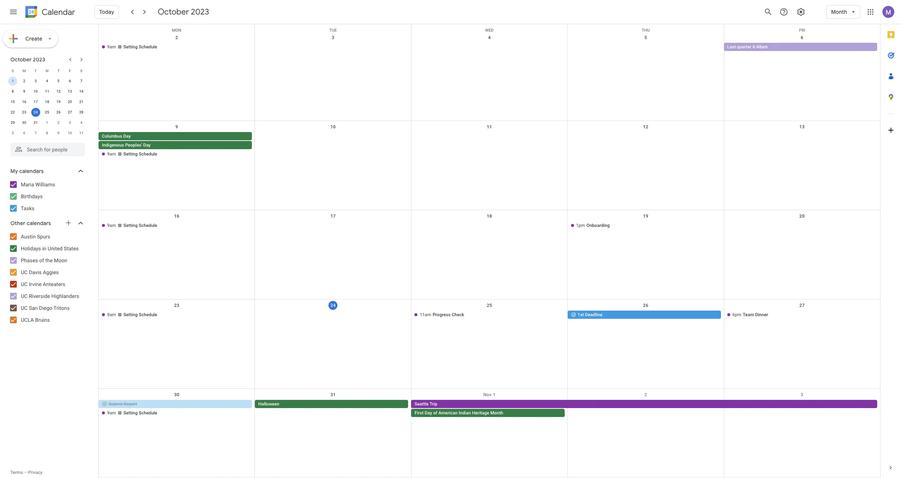 Task type: vqa. For each thing, say whether or not it's contained in the screenshot.
Wed
yes



Task type: locate. For each thing, give the bounding box(es) containing it.
1 right nov
[[493, 393, 496, 398]]

1 horizontal spatial 30
[[174, 393, 180, 398]]

0 vertical spatial 31
[[34, 121, 38, 125]]

10 for november 10 element at the top
[[68, 131, 72, 135]]

of
[[39, 258, 44, 264], [434, 411, 438, 416]]

4 9am from the top
[[107, 312, 116, 318]]

add other calendars image
[[65, 219, 72, 227]]

fri
[[800, 28, 806, 33]]

1 vertical spatial 2023
[[33, 56, 45, 63]]

setting for 2
[[124, 44, 138, 50]]

16
[[22, 100, 26, 104], [174, 214, 180, 219]]

0 vertical spatial 12
[[56, 89, 61, 93]]

1 horizontal spatial s
[[80, 69, 83, 73]]

1 vertical spatial 19
[[644, 214, 649, 219]]

1 down '25' element
[[46, 121, 48, 125]]

28 element
[[77, 108, 86, 117]]

6 down fri
[[802, 35, 804, 40]]

1 vertical spatial 26
[[644, 303, 649, 308]]

tab list
[[881, 24, 902, 458]]

2 down mon
[[176, 35, 178, 40]]

30 up submit report "button"
[[174, 393, 180, 398]]

report
[[124, 402, 137, 407]]

1 9am from the top
[[107, 44, 116, 50]]

uc for uc irvine anteaters
[[21, 282, 28, 287]]

23 inside grid
[[174, 303, 180, 308]]

grid
[[98, 24, 881, 479]]

phases of the moon
[[21, 258, 67, 264]]

1 horizontal spatial 6
[[69, 79, 71, 83]]

4 inside november 4 element
[[80, 121, 82, 125]]

last quarter 6:48am
[[728, 44, 768, 50]]

other calendars button
[[1, 217, 92, 229]]

3
[[332, 35, 335, 40], [35, 79, 37, 83], [69, 121, 71, 125], [802, 393, 804, 398]]

1 vertical spatial 16
[[174, 214, 180, 219]]

1 horizontal spatial day
[[143, 143, 151, 148]]

cell containing submit report
[[99, 400, 255, 418]]

row containing 9
[[99, 121, 881, 210]]

row containing 29
[[7, 118, 87, 128]]

26 up the 1st deadline button
[[644, 303, 649, 308]]

1 horizontal spatial 26
[[644, 303, 649, 308]]

1 horizontal spatial 4
[[80, 121, 82, 125]]

t left f
[[57, 69, 60, 73]]

of left 'the'
[[39, 258, 44, 264]]

calendars for other calendars
[[27, 220, 51, 227]]

1 inside 1 cell
[[12, 79, 14, 83]]

row containing 2
[[99, 32, 881, 121]]

s up 1 cell
[[12, 69, 14, 73]]

t left w
[[35, 69, 37, 73]]

my calendars button
[[1, 165, 92, 177]]

0 horizontal spatial 9
[[23, 89, 25, 93]]

seattle trip button
[[412, 400, 878, 409]]

5
[[645, 35, 648, 40], [57, 79, 60, 83], [12, 131, 14, 135]]

row group
[[7, 76, 87, 139]]

williams
[[35, 182, 55, 188]]

0 horizontal spatial 12
[[56, 89, 61, 93]]

1 vertical spatial month
[[491, 411, 504, 416]]

3 schedule from the top
[[139, 223, 157, 228]]

4 down w
[[46, 79, 48, 83]]

0 horizontal spatial october 2023
[[10, 56, 45, 63]]

0 horizontal spatial 7
[[35, 131, 37, 135]]

2 vertical spatial 10
[[68, 131, 72, 135]]

25 element
[[43, 108, 52, 117]]

tue
[[330, 28, 337, 33]]

5 9am from the top
[[107, 411, 116, 416]]

10 element
[[31, 87, 40, 96]]

5 inside november 5 element
[[12, 131, 14, 135]]

1 horizontal spatial october
[[158, 7, 189, 17]]

moon
[[54, 258, 67, 264]]

halloween
[[259, 402, 280, 407]]

1 vertical spatial 11
[[487, 124, 493, 130]]

26 down 19 element
[[56, 110, 61, 114]]

24, today element
[[31, 108, 40, 117]]

0 horizontal spatial 13
[[68, 89, 72, 93]]

uc san diego tritons
[[21, 305, 70, 311]]

4 down wed at the right of the page
[[489, 35, 491, 40]]

setting for 16
[[124, 223, 138, 228]]

0 horizontal spatial 6
[[23, 131, 25, 135]]

13
[[68, 89, 72, 93], [800, 124, 805, 130]]

6pm team dinner
[[733, 312, 769, 318]]

26 element
[[54, 108, 63, 117]]

uc left riverside
[[21, 293, 28, 299]]

30 down 23 element
[[22, 121, 26, 125]]

1 horizontal spatial 16
[[174, 214, 180, 219]]

0 vertical spatial 11
[[45, 89, 49, 93]]

0 horizontal spatial s
[[12, 69, 14, 73]]

18 element
[[43, 98, 52, 107]]

31 down 24, today element
[[34, 121, 38, 125]]

3 setting from the top
[[124, 223, 138, 228]]

0 horizontal spatial 2023
[[33, 56, 45, 63]]

calendars up the austin spurs
[[27, 220, 51, 227]]

–
[[24, 470, 27, 476]]

6
[[802, 35, 804, 40], [69, 79, 71, 83], [23, 131, 25, 135]]

1 horizontal spatial october 2023
[[158, 7, 209, 17]]

None search field
[[0, 140, 92, 156]]

other calendars
[[10, 220, 51, 227]]

6 down 30 element
[[23, 131, 25, 135]]

27 element
[[65, 108, 74, 117]]

t
[[35, 69, 37, 73], [57, 69, 60, 73]]

0 horizontal spatial 23
[[22, 110, 26, 114]]

riverside
[[29, 293, 50, 299]]

uc left davis
[[21, 270, 28, 276]]

heritage
[[473, 411, 490, 416]]

8 down november 1 element
[[46, 131, 48, 135]]

my
[[10, 168, 18, 175]]

1 horizontal spatial 18
[[487, 214, 493, 219]]

october 2023
[[158, 7, 209, 17], [10, 56, 45, 63]]

2 uc from the top
[[21, 282, 28, 287]]

11 inside 11 element
[[45, 89, 49, 93]]

row containing 8
[[7, 86, 87, 97]]

24 inside cell
[[34, 110, 38, 114]]

day right peoples'
[[143, 143, 151, 148]]

0 horizontal spatial 30
[[22, 121, 26, 125]]

0 vertical spatial 1
[[12, 79, 14, 83]]

october up the m
[[10, 56, 32, 63]]

1 vertical spatial 23
[[174, 303, 180, 308]]

12
[[56, 89, 61, 93], [644, 124, 649, 130]]

1 vertical spatial 18
[[487, 214, 493, 219]]

cell
[[255, 43, 412, 52], [412, 43, 568, 52], [568, 43, 725, 52], [99, 132, 255, 159], [255, 132, 412, 159], [412, 132, 568, 159], [568, 132, 725, 159], [725, 132, 881, 159], [412, 222, 568, 231], [725, 222, 881, 231], [255, 311, 412, 320], [99, 400, 255, 418], [412, 400, 881, 418], [568, 400, 725, 418], [725, 400, 881, 418]]

31
[[34, 121, 38, 125], [331, 393, 336, 398]]

1 setting from the top
[[124, 44, 138, 50]]

5 down 'thu'
[[645, 35, 648, 40]]

0 vertical spatial 25
[[45, 110, 49, 114]]

1 horizontal spatial 12
[[644, 124, 649, 130]]

1 horizontal spatial 10
[[68, 131, 72, 135]]

9 up columbus day button
[[176, 124, 178, 130]]

october 2023 up the m
[[10, 56, 45, 63]]

uc left san
[[21, 305, 28, 311]]

2 s from the left
[[80, 69, 83, 73]]

19
[[56, 100, 61, 104], [644, 214, 649, 219]]

1 uc from the top
[[21, 270, 28, 276]]

seattle
[[415, 402, 429, 407]]

30
[[22, 121, 26, 125], [174, 393, 180, 398]]

1 vertical spatial 9
[[176, 124, 178, 130]]

4 setting from the top
[[124, 312, 138, 318]]

1 up 15
[[12, 79, 14, 83]]

0 horizontal spatial 26
[[56, 110, 61, 114]]

1 vertical spatial of
[[434, 411, 438, 416]]

uc left irvine on the left of the page
[[21, 282, 28, 287]]

5 schedule from the top
[[139, 411, 157, 416]]

row containing mon
[[99, 24, 881, 33]]

2 setting from the top
[[124, 152, 138, 157]]

november 5 element
[[8, 129, 17, 138]]

november 9 element
[[54, 129, 63, 138]]

31 up the halloween button on the bottom
[[331, 393, 336, 398]]

ucla bruins
[[21, 317, 50, 323]]

uc davis aggies
[[21, 270, 59, 276]]

day inside seattle trip first day of american indian heritage month
[[425, 411, 433, 416]]

0 vertical spatial 27
[[68, 110, 72, 114]]

1 horizontal spatial 1
[[46, 121, 48, 125]]

progress
[[433, 312, 451, 318]]

0 horizontal spatial 11
[[45, 89, 49, 93]]

1 vertical spatial 25
[[487, 303, 493, 308]]

0 vertical spatial 4
[[489, 35, 491, 40]]

1 vertical spatial 6
[[69, 79, 71, 83]]

november 3 element
[[65, 118, 74, 127]]

9 down "november 2" element
[[57, 131, 60, 135]]

0 vertical spatial 23
[[22, 110, 26, 114]]

0 vertical spatial 2023
[[191, 7, 209, 17]]

s right f
[[80, 69, 83, 73]]

1 horizontal spatial 2023
[[191, 7, 209, 17]]

1 vertical spatial 17
[[331, 214, 336, 219]]

setting schedule for 23
[[124, 312, 157, 318]]

9 up 16 element
[[23, 89, 25, 93]]

row
[[99, 24, 881, 33], [99, 32, 881, 121], [7, 66, 87, 76], [7, 76, 87, 86], [7, 86, 87, 97], [7, 97, 87, 107], [7, 107, 87, 118], [7, 118, 87, 128], [99, 121, 881, 210], [7, 128, 87, 139], [99, 210, 881, 300], [99, 300, 881, 389], [99, 389, 881, 479]]

0 vertical spatial 13
[[68, 89, 72, 93]]

Search for people text field
[[15, 143, 80, 156]]

diego
[[39, 305, 52, 311]]

4 down 28 element
[[80, 121, 82, 125]]

3 setting schedule from the top
[[124, 223, 157, 228]]

0 horizontal spatial month
[[491, 411, 504, 416]]

0 horizontal spatial 27
[[68, 110, 72, 114]]

1 horizontal spatial month
[[832, 9, 848, 15]]

0 vertical spatial 19
[[56, 100, 61, 104]]

15 element
[[8, 98, 17, 107]]

11
[[45, 89, 49, 93], [487, 124, 493, 130], [79, 131, 84, 135]]

other calendars list
[[1, 231, 92, 326]]

8 down 1 cell
[[12, 89, 14, 93]]

20
[[68, 100, 72, 104], [800, 214, 805, 219]]

31 element
[[31, 118, 40, 127]]

october up mon
[[158, 7, 189, 17]]

1 setting schedule from the top
[[124, 44, 157, 50]]

cell containing columbus day
[[99, 132, 255, 159]]

2 horizontal spatial 10
[[331, 124, 336, 130]]

onboarding
[[587, 223, 610, 228]]

october 2023 up mon
[[158, 7, 209, 17]]

november 4 element
[[77, 118, 86, 127]]

0 vertical spatial month
[[832, 9, 848, 15]]

calendar element
[[24, 4, 75, 21]]

9am
[[107, 44, 116, 50], [107, 152, 116, 157], [107, 223, 116, 228], [107, 312, 116, 318], [107, 411, 116, 416]]

6pm
[[733, 312, 742, 318]]

0 horizontal spatial 5
[[12, 131, 14, 135]]

1 vertical spatial 10
[[331, 124, 336, 130]]

1 vertical spatial 7
[[35, 131, 37, 135]]

1 horizontal spatial 8
[[46, 131, 48, 135]]

november 7 element
[[31, 129, 40, 138]]

29
[[11, 121, 15, 125]]

1st deadline button
[[568, 311, 722, 319]]

1 vertical spatial 24
[[331, 303, 336, 308]]

2 horizontal spatial 6
[[802, 35, 804, 40]]

0 vertical spatial 30
[[22, 121, 26, 125]]

3 9am from the top
[[107, 223, 116, 228]]

11am progress check
[[420, 312, 465, 318]]

0 horizontal spatial 25
[[45, 110, 49, 114]]

6 down f
[[69, 79, 71, 83]]

create button
[[3, 30, 58, 48]]

0 horizontal spatial 4
[[46, 79, 48, 83]]

1 vertical spatial 8
[[46, 131, 48, 135]]

11am
[[420, 312, 432, 318]]

m
[[23, 69, 26, 73]]

17 element
[[31, 98, 40, 107]]

26
[[56, 110, 61, 114], [644, 303, 649, 308]]

0 horizontal spatial 17
[[34, 100, 38, 104]]

9am for 16
[[107, 223, 116, 228]]

grid containing 2
[[98, 24, 881, 479]]

5 down 29 element
[[12, 131, 14, 135]]

calendar
[[42, 7, 75, 17]]

1 horizontal spatial 13
[[800, 124, 805, 130]]

today
[[99, 9, 114, 15]]

2 horizontal spatial 4
[[489, 35, 491, 40]]

calendars up the maria on the left of page
[[19, 168, 44, 175]]

4 schedule from the top
[[139, 312, 157, 318]]

1 horizontal spatial 31
[[331, 393, 336, 398]]

1 s from the left
[[12, 69, 14, 73]]

11 for 11 element
[[45, 89, 49, 93]]

1st deadline
[[578, 312, 603, 318]]

2 inside "november 2" element
[[57, 121, 60, 125]]

4 inside grid
[[489, 35, 491, 40]]

submit
[[109, 402, 123, 407]]

1 horizontal spatial 24
[[331, 303, 336, 308]]

25
[[45, 110, 49, 114], [487, 303, 493, 308]]

1 vertical spatial 5
[[57, 79, 60, 83]]

23 element
[[20, 108, 29, 117]]

2 vertical spatial 6
[[23, 131, 25, 135]]

2 vertical spatial day
[[425, 411, 433, 416]]

7 up 14
[[80, 79, 82, 83]]

0 horizontal spatial 1
[[12, 79, 14, 83]]

schedule for 2
[[139, 44, 157, 50]]

0 vertical spatial 16
[[22, 100, 26, 104]]

1 vertical spatial 4
[[46, 79, 48, 83]]

11 inside november 11 element
[[79, 131, 84, 135]]

0 vertical spatial 18
[[45, 100, 49, 104]]

0 vertical spatial 8
[[12, 89, 14, 93]]

setting schedule for 2
[[124, 44, 157, 50]]

9
[[23, 89, 25, 93], [176, 124, 178, 130], [57, 131, 60, 135]]

0 vertical spatial 6
[[802, 35, 804, 40]]

9am for 23
[[107, 312, 116, 318]]

29 element
[[8, 118, 17, 127]]

4 setting schedule from the top
[[124, 312, 157, 318]]

13 element
[[65, 87, 74, 96]]

0 horizontal spatial of
[[39, 258, 44, 264]]

day right first
[[425, 411, 433, 416]]

1 vertical spatial 1
[[46, 121, 48, 125]]

1 vertical spatial 31
[[331, 393, 336, 398]]

1 schedule from the top
[[139, 44, 157, 50]]

1 horizontal spatial 11
[[79, 131, 84, 135]]

13 inside 'element'
[[68, 89, 72, 93]]

of down trip
[[434, 411, 438, 416]]

0 vertical spatial 24
[[34, 110, 38, 114]]

0 vertical spatial 20
[[68, 100, 72, 104]]

2 t from the left
[[57, 69, 60, 73]]

3 uc from the top
[[21, 293, 28, 299]]

october
[[158, 7, 189, 17], [10, 56, 32, 63]]

0 horizontal spatial 16
[[22, 100, 26, 104]]

2 setting schedule from the top
[[124, 152, 157, 157]]

28
[[79, 110, 84, 114]]

0 vertical spatial october
[[158, 7, 189, 17]]

row containing 22
[[7, 107, 87, 118]]

20 inside 'element'
[[68, 100, 72, 104]]

12 element
[[54, 87, 63, 96]]

2 down the 26 "element"
[[57, 121, 60, 125]]

4 uc from the top
[[21, 305, 28, 311]]

0 vertical spatial day
[[123, 134, 131, 139]]

terms link
[[10, 470, 23, 476]]

2 horizontal spatial 11
[[487, 124, 493, 130]]

20 element
[[65, 98, 74, 107]]

schedule for 23
[[139, 312, 157, 318]]

5 up 12 element at the left of page
[[57, 79, 60, 83]]

7 down 31 element
[[35, 131, 37, 135]]

day up peoples'
[[123, 134, 131, 139]]



Task type: describe. For each thing, give the bounding box(es) containing it.
row containing 30
[[99, 389, 881, 479]]

birthdays
[[21, 194, 43, 200]]

27 inside october 2023 grid
[[68, 110, 72, 114]]

the
[[45, 258, 53, 264]]

15
[[11, 100, 15, 104]]

holidays
[[21, 246, 41, 252]]

21
[[79, 100, 84, 104]]

30 element
[[20, 118, 29, 127]]

row containing 5
[[7, 128, 87, 139]]

9am for 2
[[107, 44, 116, 50]]

18 inside grid
[[487, 214, 493, 219]]

privacy
[[28, 470, 43, 476]]

november 10 element
[[65, 129, 74, 138]]

0 vertical spatial october 2023
[[158, 7, 209, 17]]

1 vertical spatial 27
[[800, 303, 805, 308]]

21 element
[[77, 98, 86, 107]]

2 up seattle trip button
[[645, 393, 648, 398]]

maria
[[21, 182, 34, 188]]

5 setting schedule from the top
[[124, 411, 157, 416]]

1st
[[578, 312, 585, 318]]

1 vertical spatial october
[[10, 56, 32, 63]]

last
[[728, 44, 737, 50]]

17 inside row group
[[34, 100, 38, 104]]

cell containing seattle trip
[[412, 400, 881, 418]]

1 horizontal spatial 20
[[800, 214, 805, 219]]

16 inside row group
[[22, 100, 26, 104]]

american
[[439, 411, 458, 416]]

6 inside grid
[[802, 35, 804, 40]]

0 vertical spatial 5
[[645, 35, 648, 40]]

row group containing 1
[[7, 76, 87, 139]]

22
[[11, 110, 15, 114]]

row containing s
[[7, 66, 87, 76]]

11 element
[[43, 87, 52, 96]]

privacy link
[[28, 470, 43, 476]]

12 inside row group
[[56, 89, 61, 93]]

my calendars
[[10, 168, 44, 175]]

states
[[64, 246, 79, 252]]

10 inside grid
[[331, 124, 336, 130]]

2 horizontal spatial 1
[[493, 393, 496, 398]]

26 inside "element"
[[56, 110, 61, 114]]

row containing 23
[[99, 300, 881, 389]]

thu
[[642, 28, 650, 33]]

row containing 15
[[7, 97, 87, 107]]

highlanders
[[51, 293, 79, 299]]

tasks
[[21, 206, 35, 212]]

today button
[[95, 3, 119, 21]]

1pm onboarding
[[577, 223, 610, 228]]

terms
[[10, 470, 23, 476]]

2 vertical spatial 9
[[57, 131, 60, 135]]

11 for november 11 element
[[79, 131, 84, 135]]

november 2 element
[[54, 118, 63, 127]]

1 cell
[[7, 76, 19, 86]]

submit report
[[109, 402, 137, 407]]

11 inside grid
[[487, 124, 493, 130]]

my calendars list
[[1, 179, 92, 214]]

columbus
[[102, 134, 122, 139]]

of inside other calendars list
[[39, 258, 44, 264]]

bruins
[[35, 317, 50, 323]]

setting for 23
[[124, 312, 138, 318]]

davis
[[29, 270, 42, 276]]

2 down the m
[[23, 79, 25, 83]]

ucla
[[21, 317, 34, 323]]

23 inside 23 element
[[22, 110, 26, 114]]

other
[[10, 220, 25, 227]]

columbus day button
[[99, 132, 252, 140]]

1 vertical spatial 13
[[800, 124, 805, 130]]

first
[[415, 411, 424, 416]]

team
[[744, 312, 755, 318]]

1 vertical spatial day
[[143, 143, 151, 148]]

last quarter 6:48am button
[[725, 43, 878, 51]]

1 horizontal spatial 7
[[80, 79, 82, 83]]

uc for uc riverside highlanders
[[21, 293, 28, 299]]

25 inside october 2023 grid
[[45, 110, 49, 114]]

1 inside november 1 element
[[46, 121, 48, 125]]

0 horizontal spatial day
[[123, 134, 131, 139]]

tritons
[[54, 305, 70, 311]]

18 inside row group
[[45, 100, 49, 104]]

quarter
[[738, 44, 752, 50]]

22 element
[[8, 108, 17, 117]]

october 2023 grid
[[7, 66, 87, 139]]

31 inside 31 element
[[34, 121, 38, 125]]

uc irvine anteaters
[[21, 282, 65, 287]]

1pm
[[577, 223, 586, 228]]

main drawer image
[[9, 7, 18, 16]]

austin
[[21, 234, 36, 240]]

austin spurs
[[21, 234, 50, 240]]

san
[[29, 305, 38, 311]]

row containing 16
[[99, 210, 881, 300]]

november 1 element
[[43, 118, 52, 127]]

halloween button
[[255, 400, 409, 409]]

2 9am from the top
[[107, 152, 116, 157]]

november 6 element
[[20, 129, 29, 138]]

24 cell
[[30, 107, 41, 118]]

setting schedule for 16
[[124, 223, 157, 228]]

1 t from the left
[[35, 69, 37, 73]]

maria williams
[[21, 182, 55, 188]]

6:48am
[[753, 44, 768, 50]]

deadline
[[586, 312, 603, 318]]

trip
[[430, 402, 438, 407]]

nov
[[484, 393, 492, 398]]

16 element
[[20, 98, 29, 107]]

5 setting from the top
[[124, 411, 138, 416]]

spurs
[[37, 234, 50, 240]]

2 horizontal spatial 9
[[176, 124, 178, 130]]

irvine
[[29, 282, 42, 287]]

uc riverside highlanders
[[21, 293, 79, 299]]

month button
[[827, 3, 861, 21]]

19 element
[[54, 98, 63, 107]]

create
[[25, 35, 42, 42]]

schedule for 16
[[139, 223, 157, 228]]

november 8 element
[[43, 129, 52, 138]]

calendar heading
[[40, 7, 75, 17]]

0 horizontal spatial 8
[[12, 89, 14, 93]]

terms – privacy
[[10, 470, 43, 476]]

row containing 1
[[7, 76, 87, 86]]

holidays in united states
[[21, 246, 79, 252]]

uc for uc davis aggies
[[21, 270, 28, 276]]

calendars for my calendars
[[19, 168, 44, 175]]

united
[[48, 246, 63, 252]]

peoples'
[[125, 143, 142, 148]]

wed
[[486, 28, 494, 33]]

anteaters
[[43, 282, 65, 287]]

1 vertical spatial 12
[[644, 124, 649, 130]]

settings menu image
[[797, 7, 806, 16]]

first day of american indian heritage month button
[[412, 409, 565, 417]]

10 for 10 element
[[34, 89, 38, 93]]

30 inside 30 element
[[22, 121, 26, 125]]

indigenous
[[102, 143, 124, 148]]

f
[[69, 69, 71, 73]]

november 11 element
[[77, 129, 86, 138]]

19 inside 19 element
[[56, 100, 61, 104]]

aggies
[[43, 270, 59, 276]]

indigenous peoples' day button
[[99, 141, 252, 149]]

1 horizontal spatial 5
[[57, 79, 60, 83]]

indian
[[459, 411, 471, 416]]

in
[[42, 246, 46, 252]]

mon
[[172, 28, 181, 33]]

w
[[45, 69, 49, 73]]

2 schedule from the top
[[139, 152, 157, 157]]

columbus day indigenous peoples' day
[[102, 134, 151, 148]]

seattle trip first day of american indian heritage month
[[415, 402, 504, 416]]

14 element
[[77, 87, 86, 96]]

1 vertical spatial october 2023
[[10, 56, 45, 63]]

month inside popup button
[[832, 9, 848, 15]]

uc for uc san diego tritons
[[21, 305, 28, 311]]

month inside seattle trip first day of american indian heritage month
[[491, 411, 504, 416]]

of inside seattle trip first day of american indian heritage month
[[434, 411, 438, 416]]

phases
[[21, 258, 38, 264]]

dinner
[[756, 312, 769, 318]]

14
[[79, 89, 84, 93]]

nov 1
[[484, 393, 496, 398]]

submit report button
[[99, 400, 252, 409]]



